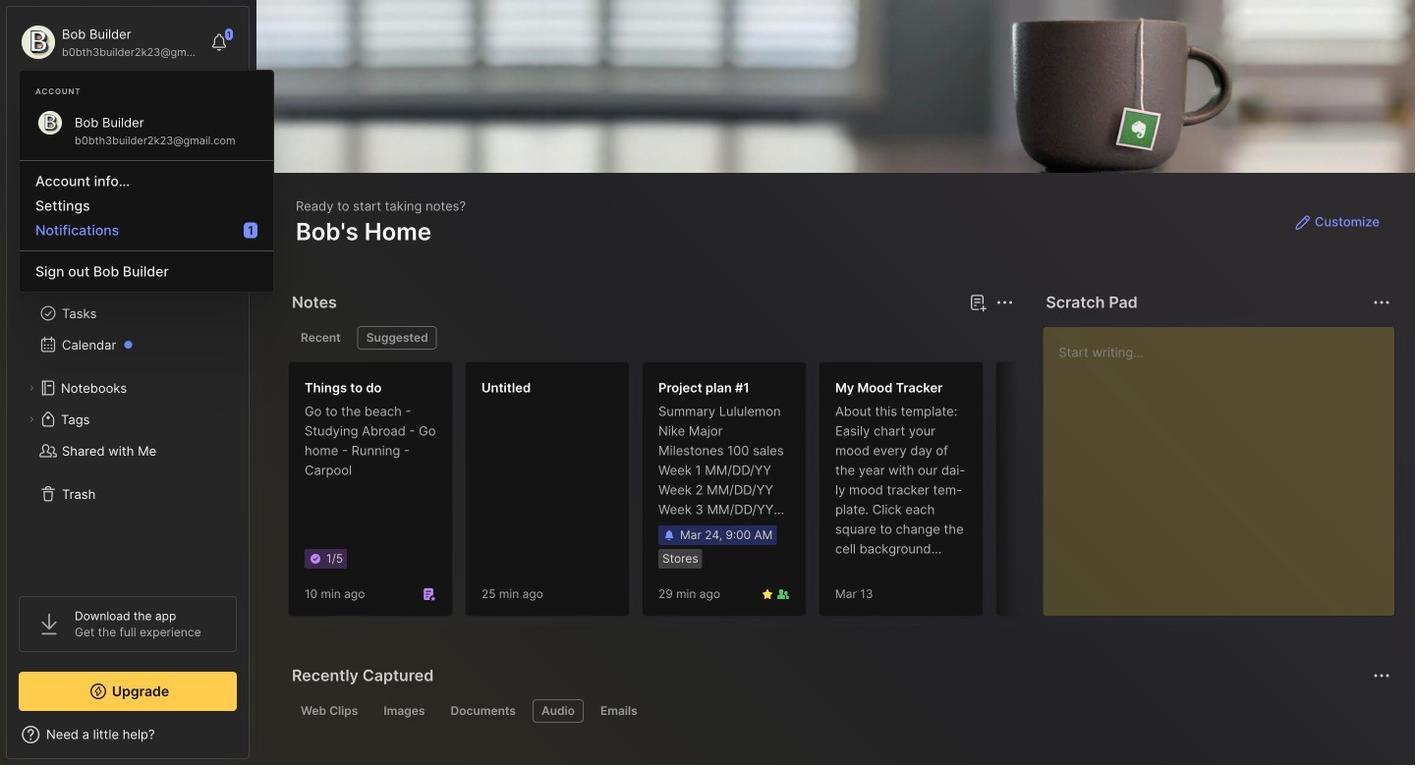 Task type: vqa. For each thing, say whether or not it's contained in the screenshot.
tree
yes



Task type: describe. For each thing, give the bounding box(es) containing it.
1 tab list from the top
[[292, 326, 1011, 350]]

none search field inside main element
[[54, 97, 211, 121]]

main element
[[0, 0, 256, 766]]

expand notebooks image
[[26, 382, 37, 394]]

2 more actions field from the left
[[1369, 289, 1396, 317]]

WHAT'S NEW field
[[7, 720, 249, 751]]



Task type: locate. For each thing, give the bounding box(es) containing it.
Account field
[[19, 23, 201, 62]]

1 horizontal spatial more actions image
[[1371, 291, 1394, 315]]

0 horizontal spatial more actions image
[[993, 291, 1017, 315]]

1 more actions field from the left
[[991, 289, 1019, 317]]

0 horizontal spatial more actions field
[[991, 289, 1019, 317]]

expand tags image
[[26, 414, 37, 426]]

tab list
[[292, 326, 1011, 350], [292, 700, 1388, 724]]

tree
[[7, 192, 249, 579]]

more actions image
[[993, 291, 1017, 315], [1371, 291, 1394, 315]]

1 vertical spatial tab list
[[292, 700, 1388, 724]]

1 more actions image from the left
[[993, 291, 1017, 315]]

Start writing… text field
[[1059, 327, 1394, 601]]

click to collapse image
[[248, 730, 263, 753]]

dropdown list menu
[[20, 152, 273, 284]]

tree inside main element
[[7, 192, 249, 579]]

0 vertical spatial tab list
[[292, 326, 1011, 350]]

None search field
[[54, 97, 211, 121]]

2 tab list from the top
[[292, 700, 1388, 724]]

row group
[[288, 362, 1173, 629]]

More actions field
[[991, 289, 1019, 317], [1369, 289, 1396, 317]]

tab
[[292, 326, 350, 350], [358, 326, 437, 350], [292, 700, 367, 724], [375, 700, 434, 724], [442, 700, 525, 724], [533, 700, 584, 724], [592, 700, 647, 724]]

Search text field
[[54, 100, 211, 119]]

1 horizontal spatial more actions field
[[1369, 289, 1396, 317]]

2 more actions image from the left
[[1371, 291, 1394, 315]]



